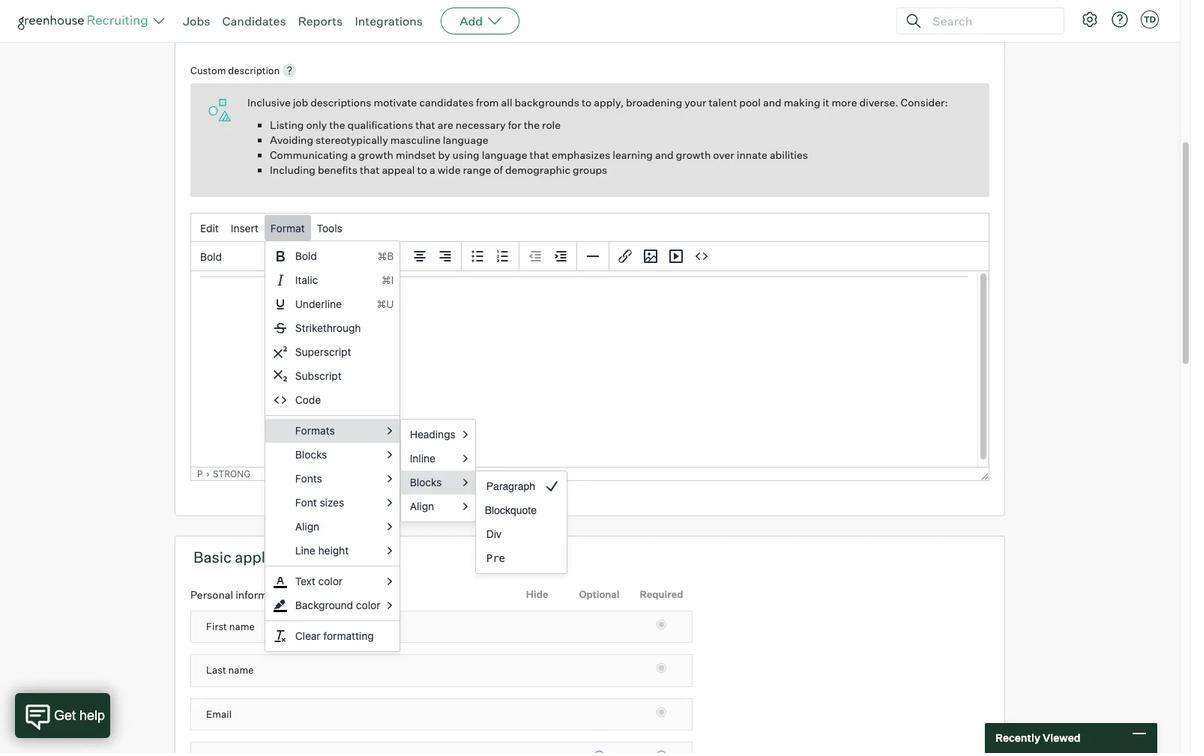 Task type: describe. For each thing, give the bounding box(es) containing it.
superscript
[[295, 346, 351, 359]]

background color menu item
[[265, 594, 400, 618]]

Search text field
[[929, 10, 1050, 32]]

to inside "listing only the qualifications that are necessary for the role avoiding stereotypically masculine language communicating a growth mindset by using language that emphasizes learning and growth over innate abilities including benefits that appeal to a wide range of demographic groups"
[[417, 164, 427, 176]]

your
[[685, 96, 707, 109]]

0 vertical spatial blocks
[[295, 448, 327, 461]]

strikethrough
[[295, 322, 361, 335]]

greenhouse recruiting image
[[18, 12, 153, 30]]

descriptions
[[311, 96, 372, 109]]

height
[[318, 544, 349, 557]]

1 bold from the left
[[295, 250, 317, 263]]

insert
[[231, 222, 258, 234]]

are
[[438, 119, 453, 131]]

basic
[[193, 548, 232, 567]]

more
[[832, 96, 857, 109]]

learning
[[613, 149, 653, 161]]

0 vertical spatial a
[[351, 149, 356, 161]]

candidates
[[222, 13, 286, 28]]

1 vertical spatial blocks menu item
[[401, 471, 475, 495]]

add button
[[441, 7, 520, 34]]

sizes
[[320, 496, 344, 509]]

edit button
[[194, 215, 225, 241]]

subscript
[[295, 370, 342, 383]]

1 toolbar from the left
[[295, 242, 379, 272]]

subscript menu item
[[265, 365, 400, 389]]

2 growth from the left
[[676, 149, 711, 161]]

p › strong
[[197, 469, 251, 480]]

1 horizontal spatial to
[[582, 96, 592, 109]]

masculine
[[390, 134, 441, 146]]

personal information
[[190, 589, 292, 601]]

formats
[[295, 424, 335, 437]]

edit
[[200, 222, 219, 234]]

qualifications
[[348, 119, 413, 131]]

jobs link
[[183, 13, 210, 28]]

name for first name
[[229, 621, 255, 633]]

code menu item
[[265, 389, 400, 413]]

format button
[[264, 215, 311, 241]]

0 vertical spatial blocks menu item
[[265, 443, 400, 467]]

abilities
[[770, 149, 808, 161]]

backgrounds
[[515, 96, 579, 109]]

fonts
[[295, 472, 322, 485]]

jobs
[[183, 13, 210, 28]]

clear formatting menu item
[[265, 625, 400, 649]]

reports link
[[298, 13, 343, 28]]

blockquote
[[485, 505, 537, 517]]

viewed
[[1043, 732, 1081, 745]]

hide
[[526, 589, 548, 601]]

broadening
[[626, 96, 682, 109]]

color for background color
[[356, 599, 380, 612]]

background
[[295, 599, 353, 612]]

first name
[[206, 621, 255, 633]]

job
[[293, 96, 308, 109]]

including
[[270, 164, 316, 176]]

1 the from the left
[[329, 119, 345, 131]]

1 vertical spatial blocks
[[410, 476, 442, 489]]

2 toolbar from the left
[[379, 242, 462, 272]]

td
[[1144, 14, 1156, 25]]

bold button
[[194, 244, 292, 269]]

1 vertical spatial that
[[530, 149, 550, 161]]

navigation containing p
[[197, 469, 976, 480]]

1 horizontal spatial and
[[763, 96, 782, 109]]

for
[[508, 119, 522, 131]]

underline
[[295, 298, 342, 311]]

clear
[[295, 630, 321, 643]]

email
[[206, 708, 232, 720]]

menu item containing underline
[[265, 293, 400, 317]]

line height menu item
[[265, 539, 400, 563]]

benefits
[[318, 164, 358, 176]]

2 vertical spatial that
[[360, 164, 380, 176]]

of
[[494, 164, 503, 176]]

candidates link
[[222, 13, 286, 28]]

1 horizontal spatial align menu item
[[401, 495, 475, 519]]

format
[[270, 222, 305, 234]]

1 vertical spatial language
[[482, 149, 527, 161]]

strikethrough menu item
[[265, 317, 400, 341]]

candidates
[[419, 96, 474, 109]]

blockquote checkbox item
[[476, 499, 567, 523]]

text color
[[295, 575, 343, 588]]

integrations
[[355, 13, 423, 28]]

3 toolbar from the left
[[462, 242, 520, 272]]

range
[[463, 164, 491, 176]]

bold group
[[191, 242, 989, 272]]

application
[[235, 548, 313, 567]]

stereotypically
[[316, 134, 388, 146]]

description for custom description
[[228, 65, 280, 77]]

groups
[[573, 164, 608, 176]]

motivate
[[374, 96, 417, 109]]

talent
[[709, 96, 737, 109]]

last
[[206, 664, 226, 676]]

strong
[[213, 469, 251, 480]]

post
[[193, 14, 225, 33]]

p
[[197, 469, 203, 480]]

menu bar containing edit
[[191, 214, 989, 243]]

code
[[295, 394, 321, 407]]

line height
[[295, 544, 349, 557]]

formats menu item
[[265, 419, 400, 443]]

emphasizes
[[552, 149, 611, 161]]

1 horizontal spatial information
[[316, 548, 397, 567]]

1 growth from the left
[[359, 149, 394, 161]]

making
[[784, 96, 821, 109]]

by
[[438, 149, 450, 161]]

custom
[[190, 65, 226, 77]]

font sizes menu item
[[265, 491, 400, 515]]

necessary
[[456, 119, 506, 131]]

name for last name
[[228, 664, 254, 676]]

headings menu item
[[401, 423, 475, 447]]



Task type: vqa. For each thing, say whether or not it's contained in the screenshot.


Task type: locate. For each thing, give the bounding box(es) containing it.
align menu item
[[401, 495, 475, 519], [265, 515, 400, 539]]

to
[[582, 96, 592, 109], [417, 164, 427, 176]]

configure image
[[1081, 10, 1099, 28]]

listing only the qualifications that are necessary for the role avoiding stereotypically masculine language communicating a growth mindset by using language that emphasizes learning and growth over innate abilities including benefits that appeal to a wide range of demographic groups
[[270, 119, 808, 176]]

1 horizontal spatial bold
[[295, 250, 317, 263]]

0 horizontal spatial align menu item
[[265, 515, 400, 539]]

resize image
[[981, 473, 989, 481]]

integrations link
[[355, 13, 423, 28]]

0 vertical spatial to
[[582, 96, 592, 109]]

1 vertical spatial color
[[356, 599, 380, 612]]

information
[[316, 548, 397, 567], [236, 589, 292, 601]]

blocks down inline
[[410, 476, 442, 489]]

color inside text color menu item
[[318, 575, 343, 588]]

that
[[416, 119, 435, 131], [530, 149, 550, 161], [360, 164, 380, 176]]

language up using
[[443, 134, 488, 146]]

the
[[329, 119, 345, 131], [524, 119, 540, 131]]

italic
[[295, 274, 318, 287]]

apply,
[[594, 96, 624, 109]]

None radio
[[657, 708, 667, 717]]

0 vertical spatial that
[[416, 119, 435, 131]]

superscript menu item
[[265, 341, 400, 365]]

text color menu item
[[265, 570, 400, 594]]

the right for
[[524, 119, 540, 131]]

name right 'last'
[[228, 664, 254, 676]]

align menu item up height
[[265, 515, 400, 539]]

blocks menu item down inline
[[401, 471, 475, 495]]

avoiding
[[270, 134, 313, 146]]

pre
[[486, 553, 505, 565]]

and inside "listing only the qualifications that are necessary for the role avoiding stereotypically masculine language communicating a growth mindset by using language that emphasizes learning and growth over innate abilities including benefits that appeal to a wide range of demographic groups"
[[655, 149, 674, 161]]

menu item containing bold
[[265, 245, 400, 269]]

1 vertical spatial to
[[417, 164, 427, 176]]

0 horizontal spatial blocks menu item
[[265, 443, 400, 467]]

headings
[[410, 428, 456, 441]]

⌘u
[[377, 298, 394, 311]]

reports
[[298, 13, 343, 28]]

information down application
[[236, 589, 292, 601]]

0 horizontal spatial the
[[329, 119, 345, 131]]

menu item down tools
[[265, 245, 400, 269]]

consider:
[[901, 96, 948, 109]]

align down inline
[[410, 500, 434, 513]]

0 horizontal spatial bold
[[200, 250, 222, 263]]

text
[[295, 575, 316, 588]]

inline menu item
[[401, 447, 475, 471]]

last name
[[206, 664, 254, 676]]

blocks up the fonts
[[295, 448, 327, 461]]

color for text color
[[318, 575, 343, 588]]

to left apply,
[[582, 96, 592, 109]]

innate
[[737, 149, 768, 161]]

description for post description
[[228, 14, 308, 33]]

name right 'first'
[[229, 621, 255, 633]]

basic application information
[[193, 548, 397, 567]]

blocks menu item down formats
[[265, 443, 400, 467]]

0 vertical spatial language
[[443, 134, 488, 146]]

only
[[306, 119, 327, 131]]

menu item up strikethrough
[[265, 293, 400, 317]]

and right pool
[[763, 96, 782, 109]]

color up background color menu item
[[318, 575, 343, 588]]

blocks
[[295, 448, 327, 461], [410, 476, 442, 489]]

menu item up underline
[[265, 269, 400, 293]]

0 horizontal spatial color
[[318, 575, 343, 588]]

0 horizontal spatial and
[[655, 149, 674, 161]]

None radio
[[657, 620, 667, 630], [657, 664, 667, 673], [595, 751, 604, 753], [657, 751, 667, 753], [657, 620, 667, 630], [657, 664, 667, 673], [595, 751, 604, 753], [657, 751, 667, 753]]

fonts menu item
[[265, 467, 400, 491]]

custom description
[[190, 65, 280, 77]]

name
[[229, 621, 255, 633], [228, 664, 254, 676]]

1 horizontal spatial that
[[416, 119, 435, 131]]

description
[[228, 14, 308, 33], [228, 65, 280, 77]]

1 description from the top
[[228, 14, 308, 33]]

a
[[351, 149, 356, 161], [430, 164, 435, 176]]

to down mindset
[[417, 164, 427, 176]]

0 horizontal spatial that
[[360, 164, 380, 176]]

1 horizontal spatial a
[[430, 164, 435, 176]]

font sizes
[[295, 496, 344, 509]]

blocks menu item
[[265, 443, 400, 467], [401, 471, 475, 495]]

required
[[640, 589, 683, 601]]

div
[[486, 529, 502, 541]]

tools
[[317, 222, 342, 234]]

color up formatting
[[356, 599, 380, 612]]

growth up appeal at the top of the page
[[359, 149, 394, 161]]

1 horizontal spatial growth
[[676, 149, 711, 161]]

td button
[[1138, 7, 1162, 31]]

language
[[443, 134, 488, 146], [482, 149, 527, 161]]

1 horizontal spatial color
[[356, 599, 380, 612]]

color inside background color menu item
[[356, 599, 380, 612]]

background color
[[295, 599, 380, 612]]

add
[[460, 13, 483, 28]]

it
[[823, 96, 830, 109]]

paragraph
[[486, 481, 535, 493]]

›
[[206, 469, 210, 480]]

5 toolbar from the left
[[610, 242, 718, 272]]

p button
[[197, 469, 203, 480]]

0 vertical spatial and
[[763, 96, 782, 109]]

0 vertical spatial align
[[410, 500, 434, 513]]

menu containing bold
[[264, 241, 401, 652]]

a left wide
[[430, 164, 435, 176]]

recently viewed
[[996, 732, 1081, 745]]

2 bold from the left
[[200, 250, 222, 263]]

1 horizontal spatial blocks menu item
[[401, 471, 475, 495]]

growth
[[359, 149, 394, 161], [676, 149, 711, 161]]

recently
[[996, 732, 1041, 745]]

0 horizontal spatial a
[[351, 149, 356, 161]]

color
[[318, 575, 343, 588], [356, 599, 380, 612]]

⌘i
[[382, 274, 394, 287]]

the right the only
[[329, 119, 345, 131]]

wide
[[438, 164, 461, 176]]

0 vertical spatial color
[[318, 575, 343, 588]]

bold down edit
[[200, 250, 222, 263]]

first
[[206, 621, 227, 633]]

listing
[[270, 119, 304, 131]]

0 horizontal spatial align
[[295, 520, 320, 533]]

2 the from the left
[[524, 119, 540, 131]]

toolbar
[[295, 242, 379, 272], [379, 242, 462, 272], [462, 242, 520, 272], [520, 242, 577, 272], [610, 242, 718, 272]]

that up demographic
[[530, 149, 550, 161]]

a down the stereotypically
[[351, 149, 356, 161]]

menu item
[[265, 245, 400, 269], [265, 269, 400, 293], [265, 293, 400, 317]]

over
[[713, 149, 735, 161]]

1 menu item from the top
[[265, 245, 400, 269]]

menu bar
[[191, 214, 989, 243]]

1 vertical spatial align
[[295, 520, 320, 533]]

td button
[[1141, 10, 1159, 28]]

1 horizontal spatial the
[[524, 119, 540, 131]]

clear formatting
[[295, 630, 374, 643]]

optional
[[579, 589, 620, 601]]

navigation
[[197, 469, 976, 480]]

bold up italic
[[295, 250, 317, 263]]

0 horizontal spatial to
[[417, 164, 427, 176]]

0 vertical spatial description
[[228, 14, 308, 33]]

0 horizontal spatial growth
[[359, 149, 394, 161]]

0 horizontal spatial information
[[236, 589, 292, 601]]

information up text color menu item
[[316, 548, 397, 567]]

using
[[453, 149, 480, 161]]

appeal
[[382, 164, 415, 176]]

inclusive job descriptions motivate candidates from all backgrounds to apply, broadening your talent pool and making it more diverse. consider:
[[247, 96, 948, 109]]

4 toolbar from the left
[[520, 242, 577, 272]]

2 menu item from the top
[[265, 269, 400, 293]]

1 horizontal spatial blocks
[[410, 476, 442, 489]]

1 vertical spatial name
[[228, 664, 254, 676]]

1 vertical spatial a
[[430, 164, 435, 176]]

⌘b
[[378, 250, 394, 263]]

1 vertical spatial description
[[228, 65, 280, 77]]

1 vertical spatial and
[[655, 149, 674, 161]]

align
[[410, 500, 434, 513], [295, 520, 320, 533]]

tools button
[[311, 215, 348, 241]]

all
[[501, 96, 512, 109]]

line
[[295, 544, 315, 557]]

2 horizontal spatial that
[[530, 149, 550, 161]]

paragraph checkbox item
[[476, 475, 567, 499]]

post description
[[193, 14, 308, 33]]

communicating
[[270, 149, 348, 161]]

0 vertical spatial name
[[229, 621, 255, 633]]

font
[[295, 496, 317, 509]]

2 description from the top
[[228, 65, 280, 77]]

insert button
[[225, 215, 264, 241]]

bold
[[295, 250, 317, 263], [200, 250, 222, 263]]

inclusive
[[247, 96, 291, 109]]

and right learning
[[655, 149, 674, 161]]

menu item containing italic
[[265, 269, 400, 293]]

bold inside popup button
[[200, 250, 222, 263]]

language up of
[[482, 149, 527, 161]]

3 menu item from the top
[[265, 293, 400, 317]]

growth left over
[[676, 149, 711, 161]]

mindset
[[396, 149, 436, 161]]

align menu item down inline menu item
[[401, 495, 475, 519]]

personal
[[190, 589, 233, 601]]

menu
[[264, 241, 401, 652]]

0 vertical spatial information
[[316, 548, 397, 567]]

that left appeal at the top of the page
[[360, 164, 380, 176]]

0 horizontal spatial blocks
[[295, 448, 327, 461]]

that up masculine
[[416, 119, 435, 131]]

align down font
[[295, 520, 320, 533]]

1 horizontal spatial align
[[410, 500, 434, 513]]

1 vertical spatial information
[[236, 589, 292, 601]]



